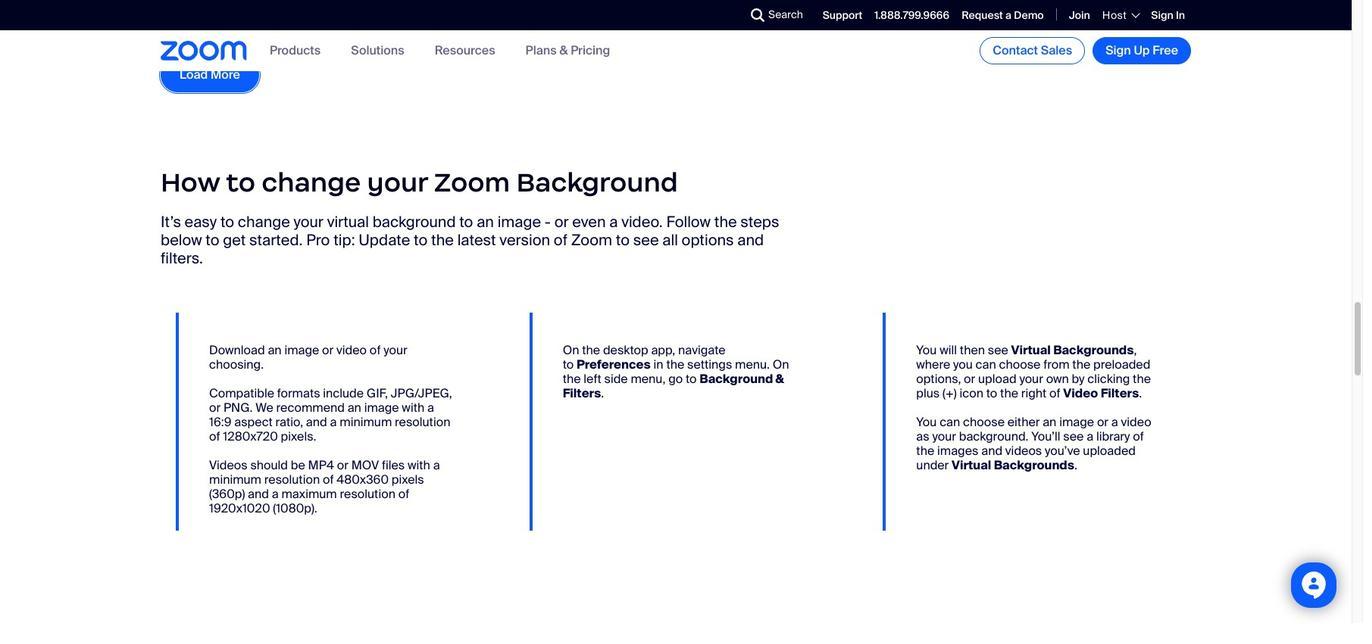 Task type: locate. For each thing, give the bounding box(es) containing it.
resolution down jpg/jpeg,
[[395, 414, 451, 430]]

change
[[262, 166, 361, 200], [238, 212, 290, 232]]

change up virtual
[[262, 166, 361, 200]]

request a demo
[[962, 8, 1044, 22]]

change left pro
[[238, 212, 290, 232]]

0 vertical spatial choose
[[999, 357, 1041, 373]]

,
[[1134, 342, 1137, 358]]

zoom logo image
[[161, 41, 247, 60]]

minimum up 1920x1020
[[209, 472, 262, 488]]

preferences
[[577, 357, 651, 373]]

image down video
[[1060, 414, 1095, 430]]

contact sales
[[993, 42, 1073, 58]]

of right "-"
[[554, 230, 568, 250]]

. left side
[[601, 386, 604, 401]]

the left left
[[563, 371, 581, 387]]

0 horizontal spatial video
[[337, 342, 367, 358]]

minimum down gif,
[[340, 414, 392, 430]]

0 horizontal spatial filters
[[563, 386, 601, 401]]

zoom
[[434, 166, 510, 200], [571, 230, 612, 250]]

resolution up (1080p).
[[264, 472, 320, 488]]

an inside "download an image or video of your choosing."
[[268, 342, 282, 358]]

image left "-"
[[498, 212, 541, 232]]

support
[[823, 8, 863, 22]]

1 vertical spatial &
[[776, 371, 785, 387]]

mp4
[[308, 458, 334, 474]]

image inside the you can choose either an image or a video as your background. you'll see a library of the images and videos you've uploaded under
[[1060, 414, 1095, 430]]

you for you can choose either an image or a video as your background. you'll see a library of the images and videos you've uploaded under
[[917, 414, 937, 430]]

plans & pricing link
[[526, 43, 610, 59]]

of right right
[[1050, 386, 1061, 401]]

of inside , where you can choose from the preloaded options, or upload your own by clicking the plus (+) icon to the right of
[[1050, 386, 1061, 401]]

0 vertical spatial minimum
[[340, 414, 392, 430]]

a left demo on the top right
[[1006, 8, 1012, 22]]

own
[[1047, 371, 1069, 387]]

with right gif,
[[402, 400, 425, 416]]

your left virtual
[[294, 212, 324, 232]]

resolution inside compatible formats include gif, jpg/jpeg, or png. we recommend an image with a 16:9 aspect ratio, and a minimum resolution of 1280x720 pixels.
[[395, 414, 451, 430]]

0 vertical spatial video
[[337, 342, 367, 358]]

0 vertical spatial with
[[402, 400, 425, 416]]

solutions button
[[351, 43, 404, 59]]

up
[[1134, 42, 1150, 58]]

image inside it's easy to change your virtual background to an image - or even a video. follow the steps below to get started. pro tip: update to the latest version of zoom to see all options and filters.
[[498, 212, 541, 232]]

0 horizontal spatial can
[[940, 414, 961, 430]]

sign left up
[[1106, 42, 1131, 58]]

0 vertical spatial backgrounds
[[1054, 342, 1134, 358]]

-
[[545, 212, 551, 232]]

virtual
[[1012, 342, 1051, 358], [952, 458, 992, 474]]

background down navigate
[[700, 371, 773, 387]]

pixels
[[392, 472, 424, 488]]

choosing.
[[209, 357, 264, 373]]

& right menu.
[[776, 371, 785, 387]]

1 horizontal spatial zoom
[[571, 230, 612, 250]]

zoom right "-"
[[571, 230, 612, 250]]

of right the library
[[1133, 429, 1144, 445]]

0 horizontal spatial sign
[[1106, 42, 1131, 58]]

follow
[[667, 212, 711, 232]]

choose down icon
[[963, 414, 1005, 430]]

an right either
[[1043, 414, 1057, 430]]

1 horizontal spatial on
[[773, 357, 789, 373]]

clicking
[[1088, 371, 1130, 387]]

you down plus
[[917, 414, 937, 430]]

pro
[[306, 230, 330, 250]]

. left uploaded
[[1075, 458, 1078, 474]]

1 vertical spatial video
[[1121, 414, 1152, 430]]

background.
[[959, 429, 1029, 445]]

with right files
[[408, 458, 430, 474]]

1 vertical spatial change
[[238, 212, 290, 232]]

the left steps
[[715, 212, 737, 232]]

1 horizontal spatial sign
[[1152, 8, 1174, 22]]

include
[[323, 386, 364, 401]]

or right "-"
[[555, 212, 569, 232]]

the inside "on the desktop app, navigate to"
[[582, 342, 600, 358]]

contact sales link
[[980, 37, 1086, 64]]

image inside "download an image or video of your choosing."
[[285, 342, 319, 358]]

right
[[1022, 386, 1047, 401]]

sign inside sign up free link
[[1106, 42, 1131, 58]]

background & filters
[[563, 371, 785, 401]]

& inside background & filters
[[776, 371, 785, 387]]

library
[[1097, 429, 1130, 445]]

the left images
[[917, 443, 935, 459]]

1 horizontal spatial can
[[976, 357, 997, 373]]

background inside background & filters
[[700, 371, 773, 387]]

&
[[560, 43, 568, 59], [776, 371, 785, 387]]

of right be
[[323, 472, 334, 488]]

or right (+)
[[964, 371, 976, 387]]

gif,
[[367, 386, 388, 401]]

load more button
[[161, 58, 259, 93]]

menu,
[[631, 371, 666, 387]]

see right you'll
[[1064, 429, 1084, 445]]

image inside compatible formats include gif, jpg/jpeg, or png. we recommend an image with a 16:9 aspect ratio, and a minimum resolution of 1280x720 pixels.
[[364, 400, 399, 416]]

to right how
[[226, 166, 256, 200]]

& right plans
[[560, 43, 568, 59]]

then
[[960, 342, 985, 358]]

filters inside background & filters
[[563, 386, 601, 401]]

0 vertical spatial &
[[560, 43, 568, 59]]

you
[[917, 342, 937, 358], [917, 414, 937, 430]]

sign left in
[[1152, 8, 1174, 22]]

maximum
[[282, 486, 337, 502]]

(1080p).
[[273, 501, 317, 517]]

2 you from the top
[[917, 414, 937, 430]]

formats
[[277, 386, 320, 401]]

your
[[367, 166, 428, 200], [294, 212, 324, 232], [384, 342, 408, 358], [1020, 371, 1044, 387], [933, 429, 957, 445]]

1 horizontal spatial video
[[1121, 414, 1152, 430]]

video up "include"
[[337, 342, 367, 358]]

1 vertical spatial see
[[988, 342, 1009, 358]]

1 filters from the left
[[563, 386, 601, 401]]

of up gif,
[[370, 342, 381, 358]]

aspect
[[234, 414, 273, 430]]

or up "include"
[[322, 342, 334, 358]]

or inside "videos should be mp4 or mov files with a minimum resolution of 480x360 pixels (360p) and a maximum resolution of 1920x1020 (1080p)."
[[337, 458, 349, 474]]

of inside it's easy to change your virtual background to an image - or even a video. follow the steps below to get started. pro tip: update to the latest version of zoom to see all options and filters.
[[554, 230, 568, 250]]

in
[[1176, 8, 1185, 22]]

0 horizontal spatial see
[[633, 230, 659, 250]]

0 vertical spatial sign
[[1152, 8, 1174, 22]]

1 vertical spatial backgrounds
[[994, 458, 1075, 474]]

you left will
[[917, 342, 937, 358]]

video up uploaded
[[1121, 414, 1152, 430]]

we
[[256, 400, 273, 416]]

latest
[[458, 230, 496, 250]]

1 horizontal spatial filters
[[1101, 386, 1139, 401]]

a up uploaded
[[1112, 414, 1119, 430]]

video
[[1064, 386, 1098, 401]]

0 vertical spatial change
[[262, 166, 361, 200]]

jpg/jpeg,
[[391, 386, 452, 401]]

plans
[[526, 43, 557, 59]]

backgrounds
[[1054, 342, 1134, 358], [994, 458, 1075, 474]]

ratio,
[[276, 414, 303, 430]]

products
[[270, 43, 321, 59]]

2 vertical spatial see
[[1064, 429, 1084, 445]]

search image
[[751, 8, 765, 22], [751, 8, 765, 22]]

your left own
[[1020, 371, 1044, 387]]

see left 'all'
[[633, 230, 659, 250]]

you inside the you can choose either an image or a video as your background. you'll see a library of the images and videos you've uploaded under
[[917, 414, 937, 430]]

the up left
[[582, 342, 600, 358]]

virtual up own
[[1012, 342, 1051, 358]]

icon
[[960, 386, 984, 401]]

the
[[715, 212, 737, 232], [431, 230, 454, 250], [582, 342, 600, 358], [667, 357, 685, 373], [1073, 357, 1091, 373], [563, 371, 581, 387], [1133, 371, 1151, 387], [1001, 386, 1019, 401], [917, 443, 935, 459]]

1 vertical spatial background
[[700, 371, 773, 387]]

2 horizontal spatial see
[[1064, 429, 1084, 445]]

0 horizontal spatial virtual
[[952, 458, 992, 474]]

with inside "videos should be mp4 or mov files with a minimum resolution of 480x360 pixels (360p) and a maximum resolution of 1920x1020 (1080p)."
[[408, 458, 430, 474]]

easy
[[185, 212, 217, 232]]

to inside , where you can choose from the preloaded options, or upload your own by clicking the plus (+) icon to the right of
[[987, 386, 998, 401]]

backgrounds down you'll
[[994, 458, 1075, 474]]

free
[[1153, 42, 1179, 58]]

your inside it's easy to change your virtual background to an image - or even a video. follow the steps below to get started. pro tip: update to the latest version of zoom to see all options and filters.
[[294, 212, 324, 232]]

join
[[1069, 8, 1091, 22]]

request a demo link
[[962, 8, 1044, 22]]

0 horizontal spatial zoom
[[434, 166, 510, 200]]

image up formats
[[285, 342, 319, 358]]

on left desktop
[[563, 342, 579, 358]]

background up even
[[516, 166, 678, 200]]

1 vertical spatial with
[[408, 458, 430, 474]]

to
[[226, 166, 256, 200], [220, 212, 234, 232], [459, 212, 473, 232], [206, 230, 219, 250], [414, 230, 428, 250], [616, 230, 630, 250], [563, 357, 574, 373], [686, 371, 697, 387], [987, 386, 998, 401]]

an left gif,
[[348, 400, 361, 416]]

zoom up it's easy to change your virtual background to an image - or even a video. follow the steps below to get started. pro tip: update to the latest version of zoom to see all options and filters.
[[434, 166, 510, 200]]

or inside "download an image or video of your choosing."
[[322, 342, 334, 358]]

1 vertical spatial minimum
[[209, 472, 262, 488]]

or inside compatible formats include gif, jpg/jpeg, or png. we recommend an image with a 16:9 aspect ratio, and a minimum resolution of 1280x720 pixels.
[[209, 400, 221, 416]]

an left version
[[477, 212, 494, 232]]

or down 'video filters .'
[[1097, 414, 1109, 430]]

background
[[516, 166, 678, 200], [700, 371, 773, 387]]

on right menu.
[[773, 357, 789, 373]]

resolution down mov at left
[[340, 486, 396, 502]]

the right from
[[1073, 357, 1091, 373]]

how
[[161, 166, 220, 200]]

1 vertical spatial virtual
[[952, 458, 992, 474]]

0 horizontal spatial on
[[563, 342, 579, 358]]

you will then see virtual backgrounds
[[917, 342, 1134, 358]]

0 vertical spatial can
[[976, 357, 997, 373]]

1 horizontal spatial background
[[700, 371, 773, 387]]

1 vertical spatial zoom
[[571, 230, 612, 250]]

2 filters from the left
[[1101, 386, 1139, 401]]

see right then
[[988, 342, 1009, 358]]

your up gif,
[[384, 342, 408, 358]]

2 horizontal spatial .
[[1139, 386, 1142, 401]]

. down preloaded
[[1139, 386, 1142, 401]]

sign in
[[1152, 8, 1185, 22]]

contact
[[993, 42, 1038, 58]]

and left videos
[[982, 443, 1003, 459]]

or
[[555, 212, 569, 232], [322, 342, 334, 358], [964, 371, 976, 387], [209, 400, 221, 416], [1097, 414, 1109, 430], [337, 458, 349, 474]]

on the desktop app, navigate to
[[563, 342, 726, 373]]

can right you
[[976, 357, 997, 373]]

1 vertical spatial sign
[[1106, 42, 1131, 58]]

and
[[738, 230, 764, 250], [306, 414, 327, 430], [982, 443, 1003, 459], [248, 486, 269, 502]]

can inside , where you can choose from the preloaded options, or upload your own by clicking the plus (+) icon to the right of
[[976, 357, 997, 373]]

1 horizontal spatial &
[[776, 371, 785, 387]]

on
[[563, 342, 579, 358], [773, 357, 789, 373]]

should
[[250, 458, 288, 474]]

choose
[[999, 357, 1041, 373], [963, 414, 1005, 430]]

0 vertical spatial see
[[633, 230, 659, 250]]

zoom inside it's easy to change your virtual background to an image - or even a video. follow the steps below to get started. pro tip: update to the latest version of zoom to see all options and filters.
[[571, 230, 612, 250]]

or right mp4
[[337, 458, 349, 474]]

an right download
[[268, 342, 282, 358]]

filters left side
[[563, 386, 601, 401]]

0 horizontal spatial minimum
[[209, 472, 262, 488]]

or inside it's easy to change your virtual background to an image - or even a video. follow the steps below to get started. pro tip: update to the latest version of zoom to see all options and filters.
[[555, 212, 569, 232]]

None search field
[[696, 3, 755, 27]]

1 horizontal spatial .
[[1075, 458, 1078, 474]]

1 vertical spatial choose
[[963, 414, 1005, 430]]

virtual down background.
[[952, 458, 992, 474]]

1 vertical spatial can
[[940, 414, 961, 430]]

can down (+)
[[940, 414, 961, 430]]

0 horizontal spatial background
[[516, 166, 678, 200]]

0 horizontal spatial &
[[560, 43, 568, 59]]

to right background
[[459, 212, 473, 232]]

filters down preloaded
[[1101, 386, 1139, 401]]

and right ratio,
[[306, 414, 327, 430]]

480x360
[[337, 472, 389, 488]]

with inside compatible formats include gif, jpg/jpeg, or png. we recommend an image with a 16:9 aspect ratio, and a minimum resolution of 1280x720 pixels.
[[402, 400, 425, 416]]

plus
[[917, 386, 940, 401]]

to right icon
[[987, 386, 998, 401]]

1 you from the top
[[917, 342, 937, 358]]

0 vertical spatial background
[[516, 166, 678, 200]]

an inside it's easy to change your virtual background to an image - or even a video. follow the steps below to get started. pro tip: update to the latest version of zoom to see all options and filters.
[[477, 212, 494, 232]]

your right as
[[933, 429, 957, 445]]

to right go
[[686, 371, 697, 387]]

even
[[572, 212, 606, 232]]

video inside the you can choose either an image or a video as your background. you'll see a library of the images and videos you've uploaded under
[[1121, 414, 1152, 430]]

of inside compatible formats include gif, jpg/jpeg, or png. we recommend an image with a 16:9 aspect ratio, and a minimum resolution of 1280x720 pixels.
[[209, 429, 220, 445]]

video
[[337, 342, 367, 358], [1121, 414, 1152, 430]]

of up videos
[[209, 429, 220, 445]]

on inside in the settings menu. on the left side menu, go to
[[773, 357, 789, 373]]

host button
[[1103, 8, 1139, 22]]

1 horizontal spatial minimum
[[340, 414, 392, 430]]

backgrounds up clicking
[[1054, 342, 1134, 358]]

1 vertical spatial you
[[917, 414, 937, 430]]

to left left
[[563, 357, 574, 373]]

compatible
[[209, 386, 274, 401]]

image right "include"
[[364, 400, 399, 416]]

an
[[477, 212, 494, 232], [268, 342, 282, 358], [348, 400, 361, 416], [1043, 414, 1057, 430]]

and down the should at the bottom left of page
[[248, 486, 269, 502]]

0 vertical spatial virtual
[[1012, 342, 1051, 358]]

0 vertical spatial you
[[917, 342, 937, 358]]

0 vertical spatial zoom
[[434, 166, 510, 200]]

and right options
[[738, 230, 764, 250]]

or left png.
[[209, 400, 221, 416]]

a down the should at the bottom left of page
[[272, 486, 279, 502]]

choose up right
[[999, 357, 1041, 373]]

0 horizontal spatial .
[[601, 386, 604, 401]]

a right even
[[610, 212, 618, 232]]

choose inside the you can choose either an image or a video as your background. you'll see a library of the images and videos you've uploaded under
[[963, 414, 1005, 430]]

videos
[[1006, 443, 1042, 459]]



Task type: vqa. For each thing, say whether or not it's contained in the screenshot.
processing
no



Task type: describe. For each thing, give the bounding box(es) containing it.
you for you will then see virtual backgrounds
[[917, 342, 937, 358]]

change inside it's easy to change your virtual background to an image - or even a video. follow the steps below to get started. pro tip: update to the latest version of zoom to see all options and filters.
[[238, 212, 290, 232]]

video.
[[622, 212, 663, 232]]

to inside in the settings menu. on the left side menu, go to
[[686, 371, 697, 387]]

and inside it's easy to change your virtual background to an image - or even a video. follow the steps below to get started. pro tip: update to the latest version of zoom to see all options and filters.
[[738, 230, 764, 250]]

you'll
[[1032, 429, 1061, 445]]

(360p)
[[209, 486, 245, 502]]

version
[[500, 230, 550, 250]]

your inside "download an image or video of your choosing."
[[384, 342, 408, 358]]

get
[[223, 230, 246, 250]]

host
[[1103, 8, 1127, 22]]

the right in
[[667, 357, 685, 373]]

resources
[[435, 43, 495, 59]]

png.
[[224, 400, 253, 416]]

under
[[917, 458, 949, 474]]

a left the library
[[1087, 429, 1094, 445]]

. for virtual backgrounds .
[[1075, 458, 1078, 474]]

virtual
[[327, 212, 369, 232]]

a inside it's easy to change your virtual background to an image - or even a video. follow the steps below to get started. pro tip: update to the latest version of zoom to see all options and filters.
[[610, 212, 618, 232]]

your inside , where you can choose from the preloaded options, or upload your own by clicking the plus (+) icon to the right of
[[1020, 371, 1044, 387]]

or inside , where you can choose from the preloaded options, or upload your own by clicking the plus (+) icon to the right of
[[964, 371, 976, 387]]

sign for sign up free
[[1106, 42, 1131, 58]]

navigate
[[678, 342, 726, 358]]

, where you can choose from the preloaded options, or upload your own by clicking the plus (+) icon to the right of
[[917, 342, 1151, 401]]

1280x720
[[223, 429, 278, 445]]

to left get
[[206, 230, 219, 250]]

you
[[954, 357, 973, 373]]

it's
[[161, 212, 181, 232]]

video inside "download an image or video of your choosing."
[[337, 342, 367, 358]]

pricing
[[571, 43, 610, 59]]

started.
[[249, 230, 303, 250]]

app,
[[651, 342, 676, 358]]

you can choose either an image or a video as your background. you'll see a library of the images and videos you've uploaded under
[[917, 414, 1152, 474]]

minimum inside "videos should be mp4 or mov files with a minimum resolution of 480x360 pixels (360p) and a maximum resolution of 1920x1020 (1080p)."
[[209, 472, 262, 488]]

tip:
[[334, 230, 355, 250]]

to inside "on the desktop app, navigate to"
[[563, 357, 574, 373]]

. for video filters .
[[1139, 386, 1142, 401]]

a right pixels
[[433, 458, 440, 474]]

or inside the you can choose either an image or a video as your background. you'll see a library of the images and videos you've uploaded under
[[1097, 414, 1109, 430]]

and inside the you can choose either an image or a video as your background. you'll see a library of the images and videos you've uploaded under
[[982, 443, 1003, 459]]

videos should be mp4 or mov files with a minimum resolution of 480x360 pixels (360p) and a maximum resolution of 1920x1020 (1080p).
[[209, 458, 440, 517]]

1920x1020
[[209, 501, 270, 517]]

and inside "videos should be mp4 or mov files with a minimum resolution of 480x360 pixels (360p) and a maximum resolution of 1920x1020 (1080p)."
[[248, 486, 269, 502]]

files
[[382, 458, 405, 474]]

steps
[[741, 212, 780, 232]]

options,
[[917, 371, 961, 387]]

sign for sign in
[[1152, 8, 1174, 22]]

see inside the you can choose either an image or a video as your background. you'll see a library of the images and videos you've uploaded under
[[1064, 429, 1084, 445]]

the left right
[[1001, 386, 1019, 401]]

where
[[917, 357, 951, 373]]

update
[[359, 230, 410, 250]]

and inside compatible formats include gif, jpg/jpeg, or png. we recommend an image with a 16:9 aspect ratio, and a minimum resolution of 1280x720 pixels.
[[306, 414, 327, 430]]

1.888.799.9666
[[875, 8, 950, 22]]

load
[[180, 67, 208, 83]]

sign up free
[[1106, 42, 1179, 58]]

choose inside , where you can choose from the preloaded options, or upload your own by clicking the plus (+) icon to the right of
[[999, 357, 1041, 373]]

options
[[682, 230, 734, 250]]

& for plans
[[560, 43, 568, 59]]

all
[[663, 230, 678, 250]]

1.888.799.9666 link
[[875, 8, 950, 22]]

download an image or video of your choosing.
[[209, 342, 408, 373]]

& for background
[[776, 371, 785, 387]]

demo
[[1014, 8, 1044, 22]]

load more
[[180, 67, 240, 83]]

to right update
[[414, 230, 428, 250]]

pixels.
[[281, 429, 316, 445]]

it's easy to change your virtual background to an image - or even a video. follow the steps below to get started. pro tip: update to the latest version of zoom to see all options and filters.
[[161, 212, 780, 268]]

the inside the you can choose either an image or a video as your background. you'll see a library of the images and videos you've uploaded under
[[917, 443, 935, 459]]

1 horizontal spatial virtual
[[1012, 342, 1051, 358]]

see inside it's easy to change your virtual background to an image - or even a video. follow the steps below to get started. pro tip: update to the latest version of zoom to see all options and filters.
[[633, 230, 659, 250]]

join link
[[1069, 8, 1091, 22]]

compatible formats include gif, jpg/jpeg, or png. we recommend an image with a 16:9 aspect ratio, and a minimum resolution of 1280x720 pixels.
[[209, 386, 452, 445]]

a down "include"
[[330, 414, 337, 430]]

images
[[938, 443, 979, 459]]

support link
[[823, 8, 863, 22]]

virtual backgrounds .
[[952, 458, 1078, 474]]

upload
[[979, 371, 1017, 387]]

videos
[[209, 458, 248, 474]]

more
[[211, 67, 240, 83]]

on inside "on the desktop app, navigate to"
[[563, 342, 579, 358]]

minimum inside compatible formats include gif, jpg/jpeg, or png. we recommend an image with a 16:9 aspect ratio, and a minimum resolution of 1280x720 pixels.
[[340, 414, 392, 430]]

to right "easy"
[[220, 212, 234, 232]]

go
[[669, 371, 683, 387]]

16:9
[[209, 414, 232, 430]]

be
[[291, 458, 305, 474]]

to right even
[[616, 230, 630, 250]]

can inside the you can choose either an image or a video as your background. you'll see a library of the images and videos you've uploaded under
[[940, 414, 961, 430]]

sign up free link
[[1093, 37, 1192, 64]]

sales
[[1041, 42, 1073, 58]]

1 horizontal spatial see
[[988, 342, 1009, 358]]

your inside the you can choose either an image or a video as your background. you'll see a library of the images and videos you've uploaded under
[[933, 429, 957, 445]]

an inside the you can choose either an image or a video as your background. you'll see a library of the images and videos you've uploaded under
[[1043, 414, 1057, 430]]

as
[[917, 429, 930, 445]]

your up background
[[367, 166, 428, 200]]

left
[[584, 371, 602, 387]]

of inside "download an image or video of your choosing."
[[370, 342, 381, 358]]

in
[[654, 357, 664, 373]]

an inside compatible formats include gif, jpg/jpeg, or png. we recommend an image with a 16:9 aspect ratio, and a minimum resolution of 1280x720 pixels.
[[348, 400, 361, 416]]

preloaded
[[1094, 357, 1151, 373]]

side
[[604, 371, 628, 387]]

of down files
[[398, 486, 409, 502]]

of inside the you can choose either an image or a video as your background. you'll see a library of the images and videos you've uploaded under
[[1133, 429, 1144, 445]]

below
[[161, 230, 202, 250]]

a right gif,
[[428, 400, 434, 416]]

you've
[[1045, 443, 1081, 459]]

settings
[[688, 357, 732, 373]]

request
[[962, 8, 1003, 22]]

from
[[1044, 357, 1070, 373]]

solutions
[[351, 43, 404, 59]]

products button
[[270, 43, 321, 59]]

plans & pricing
[[526, 43, 610, 59]]

the down ,
[[1133, 371, 1151, 387]]

filters.
[[161, 248, 203, 268]]

search
[[769, 8, 803, 21]]

recommend
[[276, 400, 345, 416]]

the left latest
[[431, 230, 454, 250]]



